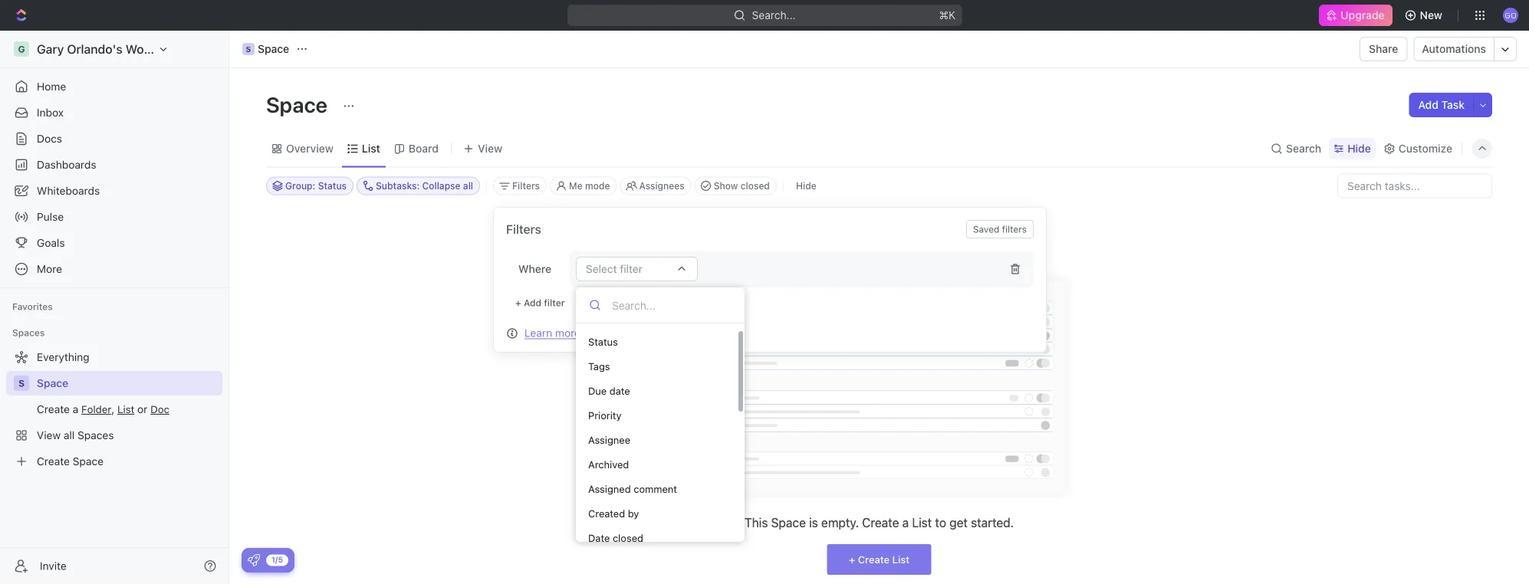Task type: describe. For each thing, give the bounding box(es) containing it.
docs link
[[6, 127, 222, 151]]

list link
[[359, 138, 380, 160]]

learn more about filters
[[525, 327, 643, 339]]

hide button
[[790, 177, 823, 195]]

space inside tree
[[37, 377, 68, 390]]

archived
[[588, 459, 629, 470]]

inbox link
[[6, 100, 222, 125]]

status
[[588, 336, 618, 348]]

closed
[[613, 533, 643, 544]]

whiteboards
[[37, 184, 100, 197]]

upgrade
[[1341, 9, 1385, 21]]

where
[[518, 263, 551, 275]]

a
[[902, 516, 909, 530]]

get
[[950, 516, 968, 530]]

s for s space
[[246, 44, 251, 53]]

1 vertical spatial filter
[[544, 298, 565, 308]]

sidebar navigation
[[0, 31, 229, 584]]

dashboards link
[[6, 153, 222, 177]]

new
[[1420, 9, 1443, 21]]

+ for + create list
[[849, 554, 855, 566]]

onboarding checklist button image
[[248, 554, 260, 567]]

overview
[[286, 142, 333, 155]]

home
[[37, 80, 66, 93]]

upgrade link
[[1319, 5, 1392, 26]]

search...
[[752, 9, 796, 21]]

select filter button
[[576, 257, 698, 281]]

dashboards
[[37, 158, 96, 171]]

automations
[[1422, 43, 1486, 55]]

this space is empty. create a list to get started.
[[744, 516, 1014, 530]]

list inside "link"
[[362, 142, 380, 155]]

invite
[[40, 560, 67, 572]]

date
[[588, 533, 610, 544]]

customize button
[[1379, 138, 1457, 160]]

saved
[[973, 224, 1000, 235]]

add inside button
[[1418, 99, 1439, 111]]

space, , element inside space tree
[[14, 376, 29, 391]]

goals link
[[6, 231, 222, 255]]

goals
[[37, 237, 65, 249]]

pulse link
[[6, 205, 222, 229]]

filters button
[[493, 177, 547, 195]]

s for s
[[18, 378, 25, 389]]

this
[[744, 516, 768, 530]]

home link
[[6, 74, 222, 99]]

+ for + add filter
[[515, 298, 521, 308]]

is
[[809, 516, 818, 530]]

1 vertical spatial create
[[858, 554, 890, 566]]

created by
[[588, 508, 639, 520]]

share button
[[1360, 37, 1408, 61]]

spaces
[[12, 327, 45, 338]]

due date
[[588, 385, 630, 397]]

empty.
[[821, 516, 859, 530]]

docs
[[37, 132, 62, 145]]

2 horizontal spatial list
[[912, 516, 932, 530]]

space link
[[37, 371, 219, 396]]

0 vertical spatial create
[[862, 516, 899, 530]]

new button
[[1399, 3, 1452, 28]]

pulse
[[37, 211, 64, 223]]



Task type: vqa. For each thing, say whether or not it's contained in the screenshot.
bottom List
yes



Task type: locate. For each thing, give the bounding box(es) containing it.
learn more about filters link
[[525, 327, 643, 339]]

share
[[1369, 43, 1398, 55]]

create left a
[[862, 516, 899, 530]]

2 vertical spatial list
[[892, 554, 910, 566]]

list right a
[[912, 516, 932, 530]]

0 horizontal spatial s
[[18, 378, 25, 389]]

date closed
[[588, 533, 643, 544]]

0 vertical spatial hide
[[1348, 142, 1371, 155]]

1 vertical spatial add
[[524, 298, 541, 308]]

0 horizontal spatial filters
[[615, 327, 643, 339]]

+ down where
[[515, 298, 521, 308]]

inbox
[[37, 106, 64, 119]]

0 horizontal spatial space, , element
[[14, 376, 29, 391]]

1 vertical spatial list
[[912, 516, 932, 530]]

list
[[362, 142, 380, 155], [912, 516, 932, 530], [892, 554, 910, 566]]

s space
[[246, 43, 289, 55]]

1 horizontal spatial list
[[892, 554, 910, 566]]

by
[[628, 508, 639, 520]]

+
[[515, 298, 521, 308], [849, 554, 855, 566]]

more
[[555, 327, 581, 339]]

0 vertical spatial s
[[246, 44, 251, 53]]

0 horizontal spatial add
[[524, 298, 541, 308]]

search
[[1286, 142, 1322, 155]]

1 horizontal spatial space, , element
[[242, 43, 255, 55]]

1 horizontal spatial +
[[849, 554, 855, 566]]

0 horizontal spatial hide
[[796, 181, 816, 191]]

+ add filter
[[515, 298, 565, 308]]

hide button
[[1329, 138, 1376, 160]]

space, , element
[[242, 43, 255, 55], [14, 376, 29, 391]]

+ create list
[[849, 554, 910, 566]]

s inside tree
[[18, 378, 25, 389]]

add
[[1418, 99, 1439, 111], [524, 298, 541, 308]]

1/5
[[271, 556, 283, 564]]

space
[[258, 43, 289, 55], [266, 92, 332, 117], [37, 377, 68, 390], [771, 516, 806, 530]]

priority
[[588, 410, 622, 421]]

0 vertical spatial add
[[1418, 99, 1439, 111]]

create down this space is empty. create a list to get started.
[[858, 554, 890, 566]]

s
[[246, 44, 251, 53], [18, 378, 25, 389]]

+ down empty.
[[849, 554, 855, 566]]

1 vertical spatial +
[[849, 554, 855, 566]]

task
[[1441, 99, 1465, 111]]

favorites
[[12, 301, 53, 312]]

0 horizontal spatial list
[[362, 142, 380, 155]]

1 horizontal spatial hide
[[1348, 142, 1371, 155]]

date
[[610, 385, 630, 397]]

filters
[[512, 181, 540, 191]]

Search... text field
[[612, 294, 732, 317]]

hide inside dropdown button
[[1348, 142, 1371, 155]]

due
[[588, 385, 607, 397]]

saved filters
[[973, 224, 1027, 235]]

0 vertical spatial list
[[362, 142, 380, 155]]

1 vertical spatial s
[[18, 378, 25, 389]]

onboarding checklist button element
[[248, 554, 260, 567]]

list left board link
[[362, 142, 380, 155]]

search button
[[1266, 138, 1326, 160]]

add task button
[[1409, 93, 1474, 117]]

0 vertical spatial +
[[515, 298, 521, 308]]

1 vertical spatial filters
[[615, 327, 643, 339]]

created
[[588, 508, 625, 520]]

board
[[409, 142, 439, 155]]

add left task
[[1418, 99, 1439, 111]]

filter inside dropdown button
[[620, 263, 643, 275]]

filter
[[620, 263, 643, 275], [544, 298, 565, 308]]

hide inside button
[[796, 181, 816, 191]]

1 horizontal spatial filter
[[620, 263, 643, 275]]

automations button
[[1414, 38, 1494, 61]]

to
[[935, 516, 946, 530]]

overview link
[[283, 138, 333, 160]]

assignee
[[588, 434, 630, 446]]

about
[[583, 327, 612, 339]]

filters right about
[[615, 327, 643, 339]]

add task
[[1418, 99, 1465, 111]]

space tree
[[6, 345, 222, 474]]

filters
[[1002, 224, 1027, 235], [615, 327, 643, 339]]

1 horizontal spatial add
[[1418, 99, 1439, 111]]

1 vertical spatial hide
[[796, 181, 816, 191]]

Search tasks... text field
[[1338, 174, 1492, 197]]

0 horizontal spatial filter
[[544, 298, 565, 308]]

list down a
[[892, 554, 910, 566]]

favorites button
[[6, 298, 59, 316]]

assigned comment
[[588, 484, 677, 495]]

tags
[[588, 361, 610, 372]]

filter up "more"
[[544, 298, 565, 308]]

1 vertical spatial space, , element
[[14, 376, 29, 391]]

assigned
[[588, 484, 631, 495]]

assignees
[[639, 181, 685, 191]]

0 vertical spatial filter
[[620, 263, 643, 275]]

0 vertical spatial space, , element
[[242, 43, 255, 55]]

0 vertical spatial filters
[[1002, 224, 1027, 235]]

board link
[[406, 138, 439, 160]]

customize
[[1399, 142, 1453, 155]]

add up learn
[[524, 298, 541, 308]]

s inside s space
[[246, 44, 251, 53]]

filter right select
[[620, 263, 643, 275]]

1 horizontal spatial s
[[246, 44, 251, 53]]

create
[[862, 516, 899, 530], [858, 554, 890, 566]]

select
[[586, 263, 617, 275]]

1 horizontal spatial filters
[[1002, 224, 1027, 235]]

comment
[[634, 484, 677, 495]]

assignees button
[[620, 177, 692, 195]]

hide
[[1348, 142, 1371, 155], [796, 181, 816, 191]]

whiteboards link
[[6, 179, 222, 203]]

0 horizontal spatial +
[[515, 298, 521, 308]]

filters right saved
[[1002, 224, 1027, 235]]

⌘k
[[939, 9, 956, 21]]

started.
[[971, 516, 1014, 530]]

select filter
[[586, 263, 643, 275]]

learn
[[525, 327, 552, 339]]



